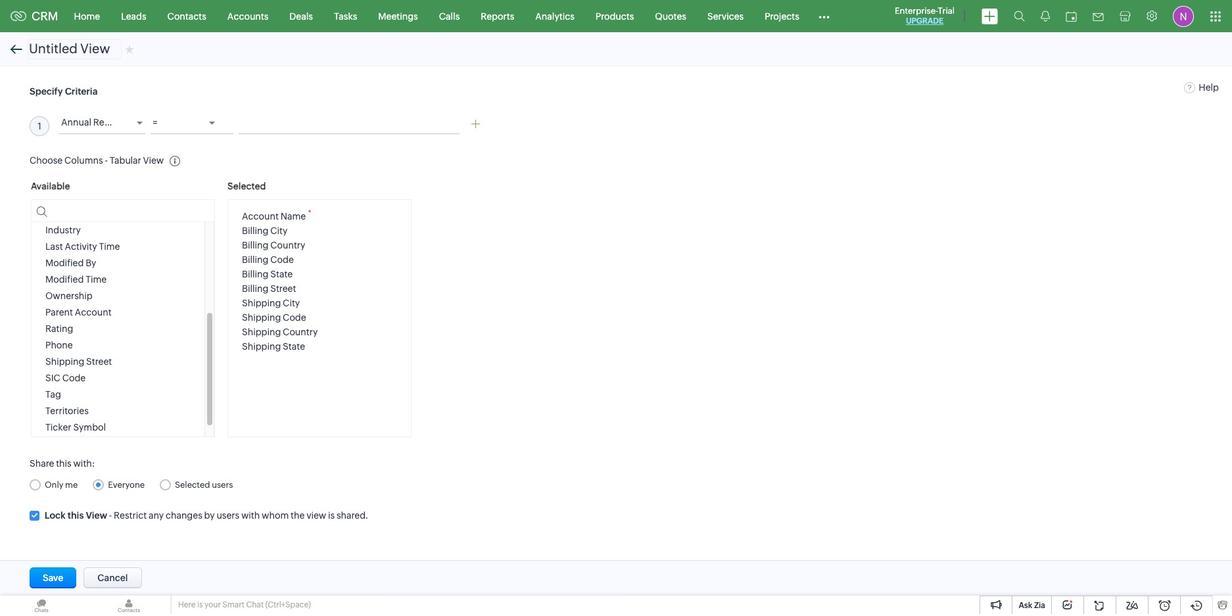 Task type: locate. For each thing, give the bounding box(es) containing it.
this left with:
[[56, 458, 71, 469]]

0 horizontal spatial street
[[86, 356, 112, 367]]

users right by
[[217, 510, 239, 521]]

projects
[[765, 11, 799, 21]]

1 horizontal spatial selected
[[227, 181, 266, 191]]

ownership
[[45, 291, 93, 301]]

parent
[[45, 307, 73, 318]]

0 horizontal spatial -
[[105, 155, 108, 165]]

2 vertical spatial code
[[62, 373, 86, 383]]

time down the by
[[86, 274, 107, 285]]

code inside industry last activity time modified by modified time ownership parent account rating phone shipping street sic code tag territories ticker symbol
[[62, 373, 86, 383]]

=
[[153, 117, 157, 128]]

state
[[270, 269, 293, 279], [283, 341, 305, 352]]

1 modified from the top
[[45, 258, 84, 268]]

share this with:
[[30, 458, 95, 469]]

0 vertical spatial time
[[99, 241, 120, 252]]

billing city billing country billing code billing state billing street shipping city shipping code shipping country shipping state
[[242, 225, 318, 352]]

smart
[[222, 600, 245, 609]]

None submit
[[30, 567, 77, 588]]

lock
[[45, 510, 66, 521]]

selected for selected
[[227, 181, 266, 191]]

1 vertical spatial -
[[109, 510, 112, 521]]

shared.
[[337, 510, 368, 521]]

1 vertical spatial state
[[283, 341, 305, 352]]

time right activity
[[99, 241, 120, 252]]

- left restrict
[[109, 510, 112, 521]]

symbol
[[73, 422, 106, 433]]

mark as favorite image
[[125, 44, 134, 54]]

chats image
[[0, 596, 83, 614]]

modified down last
[[45, 258, 84, 268]]

1 horizontal spatial is
[[328, 510, 335, 521]]

view right tabular on the top left of page
[[143, 155, 164, 165]]

users
[[212, 480, 233, 490], [217, 510, 239, 521]]

1 vertical spatial account
[[75, 307, 112, 318]]

only
[[45, 480, 63, 490]]

account left name
[[242, 211, 279, 221]]

quotes
[[655, 11, 686, 21]]

0 vertical spatial modified
[[45, 258, 84, 268]]

this right the lock
[[68, 510, 84, 521]]

1 vertical spatial users
[[217, 510, 239, 521]]

criteria
[[65, 86, 98, 97]]

is left your
[[197, 600, 203, 609]]

1 vertical spatial modified
[[45, 274, 84, 285]]

accounts
[[227, 11, 268, 21]]

time
[[99, 241, 120, 252], [86, 274, 107, 285]]

rating
[[45, 323, 73, 334]]

1 horizontal spatial account
[[242, 211, 279, 221]]

0 horizontal spatial is
[[197, 600, 203, 609]]

crm
[[32, 9, 58, 23]]

available
[[31, 181, 70, 191]]

1 vertical spatial this
[[68, 510, 84, 521]]

leads
[[121, 11, 146, 21]]

home link
[[64, 0, 111, 32]]

tasks link
[[323, 0, 368, 32]]

1 horizontal spatial street
[[270, 283, 296, 294]]

shipping
[[242, 298, 281, 308], [242, 312, 281, 323], [242, 327, 281, 337], [242, 341, 281, 352], [45, 356, 84, 367]]

1 vertical spatial code
[[283, 312, 306, 323]]

is
[[328, 510, 335, 521], [197, 600, 203, 609]]

0 horizontal spatial view
[[86, 510, 107, 521]]

by
[[86, 258, 96, 268]]

users up by
[[212, 480, 233, 490]]

contacts link
[[157, 0, 217, 32]]

1 vertical spatial city
[[283, 298, 300, 308]]

products
[[596, 11, 634, 21]]

None text field
[[239, 113, 460, 134]]

account inside account name *
[[242, 211, 279, 221]]

-
[[105, 155, 108, 165], [109, 510, 112, 521]]

3 billing from the top
[[242, 254, 269, 265]]

changes
[[166, 510, 202, 521]]

None button
[[84, 567, 142, 588]]

view left restrict
[[86, 510, 107, 521]]

last
[[45, 241, 63, 252]]

selected up changes at the bottom of the page
[[175, 480, 210, 490]]

Annual Revenue field
[[59, 113, 146, 134]]

profile element
[[1165, 0, 1202, 32]]

view
[[306, 510, 326, 521]]

contacts
[[167, 11, 206, 21]]

analytics
[[535, 11, 574, 21]]

reports
[[481, 11, 514, 21]]

projects link
[[754, 0, 810, 32]]

1 vertical spatial selected
[[175, 480, 210, 490]]

ask
[[1019, 601, 1032, 610]]

1 horizontal spatial view
[[143, 155, 164, 165]]

5 billing from the top
[[242, 283, 269, 294]]

meetings
[[378, 11, 418, 21]]

modified
[[45, 258, 84, 268], [45, 274, 84, 285]]

deals link
[[279, 0, 323, 32]]

modified up ownership
[[45, 274, 84, 285]]

billing
[[242, 225, 269, 236], [242, 240, 269, 250], [242, 254, 269, 265], [242, 269, 269, 279], [242, 283, 269, 294]]

1 vertical spatial street
[[86, 356, 112, 367]]

with
[[241, 510, 260, 521]]

1 horizontal spatial -
[[109, 510, 112, 521]]

0 vertical spatial this
[[56, 458, 71, 469]]

2 modified from the top
[[45, 274, 84, 285]]

whom
[[262, 510, 289, 521]]

account down ownership
[[75, 307, 112, 318]]

- left tabular on the top left of page
[[105, 155, 108, 165]]

mails element
[[1085, 1, 1112, 31]]

services link
[[697, 0, 754, 32]]

code
[[270, 254, 294, 265], [283, 312, 306, 323], [62, 373, 86, 383]]

0 vertical spatial account
[[242, 211, 279, 221]]

signals element
[[1033, 0, 1058, 32]]

(ctrl+space)
[[265, 600, 311, 609]]

is right view
[[328, 510, 335, 521]]

= field
[[151, 113, 234, 134]]

None text field
[[28, 39, 121, 59], [32, 200, 214, 222], [28, 39, 121, 59], [32, 200, 214, 222]]

any
[[149, 510, 164, 521]]

zia
[[1034, 601, 1045, 610]]

1 vertical spatial is
[[197, 600, 203, 609]]

country
[[270, 240, 305, 250], [283, 327, 318, 337]]

tabular
[[110, 155, 141, 165]]

0 horizontal spatial selected
[[175, 480, 210, 490]]

tasks
[[334, 11, 357, 21]]

home
[[74, 11, 100, 21]]

0 horizontal spatial account
[[75, 307, 112, 318]]

this for lock
[[68, 510, 84, 521]]

0 vertical spatial selected
[[227, 181, 266, 191]]

street
[[270, 283, 296, 294], [86, 356, 112, 367]]

analytics link
[[525, 0, 585, 32]]

0 vertical spatial is
[[328, 510, 335, 521]]

0 vertical spatial -
[[105, 155, 108, 165]]

account
[[242, 211, 279, 221], [75, 307, 112, 318]]

help specify criteria
[[30, 82, 1219, 97]]

view
[[143, 155, 164, 165], [86, 510, 107, 521]]

0 vertical spatial street
[[270, 283, 296, 294]]

selected up account name * at the top
[[227, 181, 266, 191]]

deals
[[289, 11, 313, 21]]

annual
[[61, 117, 91, 128]]

revenue
[[93, 117, 130, 128]]

search element
[[1006, 0, 1033, 32]]

here
[[178, 600, 196, 609]]

0 vertical spatial view
[[143, 155, 164, 165]]

territories
[[45, 406, 89, 416]]



Task type: describe. For each thing, give the bounding box(es) containing it.
1 billing from the top
[[242, 225, 269, 236]]

create menu element
[[974, 0, 1006, 32]]

specify
[[30, 86, 63, 97]]

here is your smart chat (ctrl+space)
[[178, 600, 311, 609]]

meetings link
[[368, 0, 428, 32]]

enterprise-trial upgrade
[[895, 6, 955, 26]]

1 vertical spatial time
[[86, 274, 107, 285]]

lock this view - restrict any changes by users with whom the view is shared.
[[45, 510, 368, 521]]

contacts image
[[87, 596, 170, 614]]

shipping inside industry last activity time modified by modified time ownership parent account rating phone shipping street sic code tag territories ticker symbol
[[45, 356, 84, 367]]

profile image
[[1173, 6, 1194, 27]]

help link
[[1184, 82, 1219, 93]]

me
[[65, 480, 78, 490]]

search image
[[1014, 11, 1025, 22]]

Other Modules field
[[810, 6, 838, 27]]

with:
[[73, 458, 95, 469]]

upgrade
[[906, 16, 943, 26]]

chat
[[246, 600, 264, 609]]

crm link
[[11, 9, 58, 23]]

selected users
[[175, 480, 233, 490]]

trial
[[938, 6, 955, 16]]

calls link
[[428, 0, 470, 32]]

this for share
[[56, 458, 71, 469]]

street inside billing city billing country billing code billing state billing street shipping city shipping code shipping country shipping state
[[270, 283, 296, 294]]

*
[[308, 208, 311, 218]]

tag
[[45, 389, 61, 400]]

services
[[707, 11, 744, 21]]

0 vertical spatial city
[[270, 225, 287, 236]]

everyone
[[108, 480, 145, 490]]

by
[[204, 510, 215, 521]]

industry
[[45, 225, 81, 235]]

calls
[[439, 11, 460, 21]]

restrict
[[114, 510, 147, 521]]

leads link
[[111, 0, 157, 32]]

1 vertical spatial country
[[283, 327, 318, 337]]

phone
[[45, 340, 73, 350]]

street inside industry last activity time modified by modified time ownership parent account rating phone shipping street sic code tag territories ticker symbol
[[86, 356, 112, 367]]

ticker
[[45, 422, 71, 433]]

mails image
[[1093, 13, 1104, 21]]

sic
[[45, 373, 60, 383]]

help
[[1199, 82, 1219, 93]]

create menu image
[[982, 8, 998, 24]]

choose
[[30, 155, 63, 165]]

enterprise-
[[895, 6, 938, 16]]

annual revenue
[[61, 117, 130, 128]]

account inside industry last activity time modified by modified time ownership parent account rating phone shipping street sic code tag territories ticker symbol
[[75, 307, 112, 318]]

quotes link
[[644, 0, 697, 32]]

0 vertical spatial code
[[270, 254, 294, 265]]

industry last activity time modified by modified time ownership parent account rating phone shipping street sic code tag territories ticker symbol
[[45, 225, 120, 433]]

0 vertical spatial state
[[270, 269, 293, 279]]

2 billing from the top
[[242, 240, 269, 250]]

4 billing from the top
[[242, 269, 269, 279]]

choose columns - tabular view
[[30, 155, 164, 165]]

0 vertical spatial country
[[270, 240, 305, 250]]

activity
[[65, 241, 97, 252]]

accounts link
[[217, 0, 279, 32]]

products link
[[585, 0, 644, 32]]

only me
[[45, 480, 78, 490]]

name
[[281, 211, 306, 221]]

selected for selected users
[[175, 480, 210, 490]]

0 vertical spatial users
[[212, 480, 233, 490]]

calendar image
[[1066, 11, 1077, 21]]

1 vertical spatial view
[[86, 510, 107, 521]]

columns
[[64, 155, 103, 165]]

your
[[204, 600, 221, 609]]

signals image
[[1041, 11, 1050, 22]]

the
[[291, 510, 305, 521]]

account name *
[[242, 208, 311, 221]]

ask zia
[[1019, 601, 1045, 610]]

share
[[30, 458, 54, 469]]

reports link
[[470, 0, 525, 32]]



Task type: vqa. For each thing, say whether or not it's contained in the screenshot.
the "week"
no



